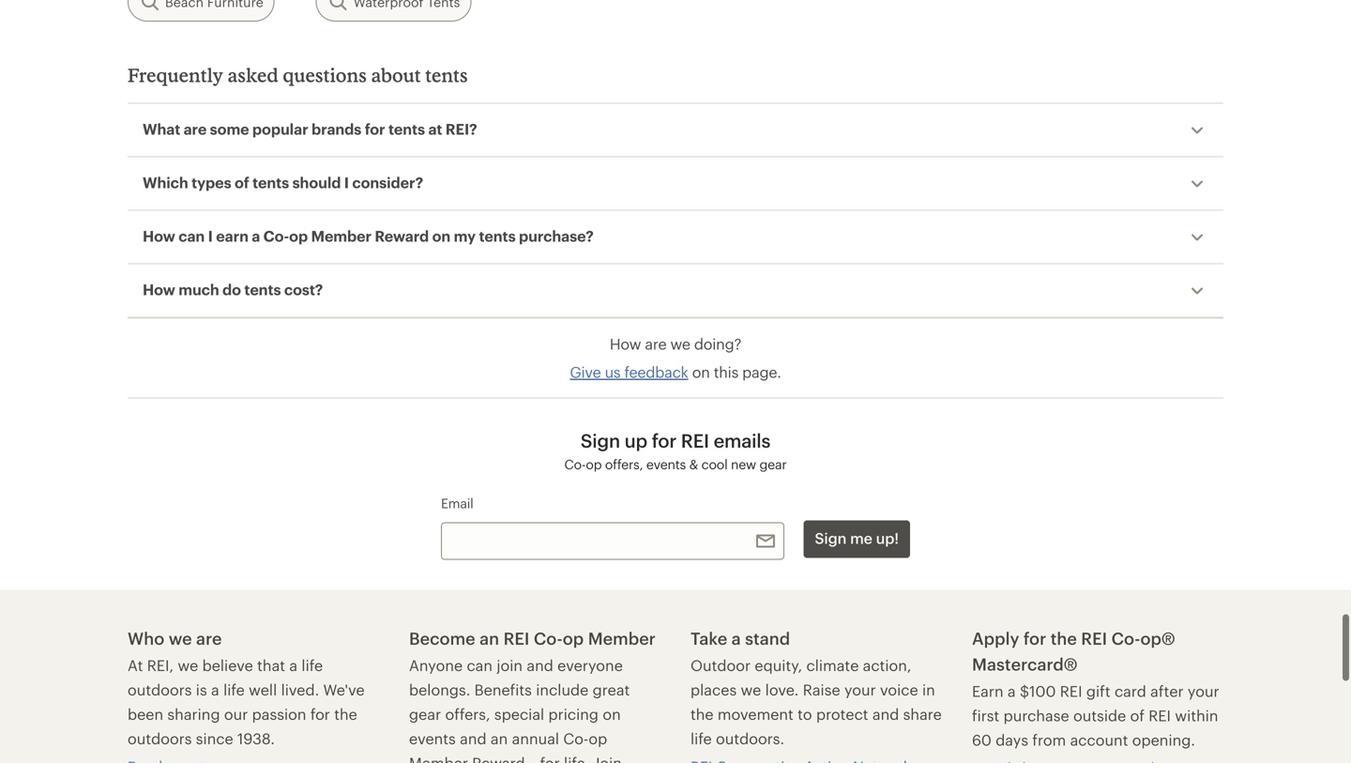 Task type: vqa. For each thing, say whether or not it's contained in the screenshot.
days
yes



Task type: locate. For each thing, give the bounding box(es) containing it.
sign inside button
[[815, 530, 847, 547]]

for up mastercard®
[[1024, 629, 1047, 648]]

rei for earn
[[1061, 683, 1083, 700]]

who we are
[[128, 629, 222, 648]]

consider?
[[352, 174, 423, 191]]

0 vertical spatial offers,
[[605, 457, 643, 472]]

special
[[495, 706, 545, 723]]

for down lived.
[[311, 706, 330, 723]]

page.
[[743, 363, 782, 381]]

we right "rei,"
[[178, 657, 198, 674]]

believe
[[202, 657, 253, 674]]

on inside dropdown button
[[432, 227, 451, 245]]

gear
[[760, 457, 787, 472], [409, 706, 441, 723]]

gear inside sign up for rei emails co-op offers, events & cool new gear
[[760, 457, 787, 472]]

are up believe
[[196, 629, 222, 648]]

join
[[497, 657, 523, 674]]

how down which
[[143, 227, 175, 245]]

of right types
[[235, 174, 249, 191]]

lived.
[[281, 681, 319, 699]]

1 horizontal spatial and
[[527, 657, 554, 674]]

doing?
[[695, 335, 742, 353]]

sign up for rei emails co-op offers, events & cool new gear
[[565, 430, 787, 472]]

0 horizontal spatial events
[[409, 730, 456, 747]]

0 vertical spatial i
[[344, 174, 349, 191]]

co- inside dropdown button
[[263, 227, 289, 245]]

rei up gift
[[1082, 629, 1108, 648]]

1 horizontal spatial your
[[1188, 683, 1220, 700]]

rei inside sign up for rei emails co-op offers, events & cool new gear
[[681, 430, 710, 452]]

days
[[996, 731, 1029, 749]]

2 horizontal spatial and
[[873, 706, 900, 723]]

how
[[143, 227, 175, 245], [143, 281, 175, 298], [610, 335, 641, 353]]

rei
[[681, 430, 710, 452], [504, 629, 530, 648], [1082, 629, 1108, 648], [1061, 683, 1083, 700], [1149, 707, 1172, 724]]

i left earn
[[208, 227, 213, 245]]

rei for sign
[[681, 430, 710, 452]]

frequently asked questions about tents
[[128, 64, 468, 86]]

places
[[691, 681, 737, 699]]

rei?
[[446, 120, 477, 138]]

movement
[[718, 706, 794, 723]]

should
[[293, 174, 341, 191]]

2 vertical spatial member
[[409, 754, 468, 763]]

on left 'my'
[[432, 227, 451, 245]]

the inside the outdoor equity, climate action, places we love. raise your voice in the movement to protect and share life outdoors.
[[691, 706, 714, 723]]

the down places
[[691, 706, 714, 723]]

the up mastercard®
[[1051, 629, 1078, 648]]

an up reward—for
[[491, 730, 508, 747]]

and down voice
[[873, 706, 900, 723]]

1 horizontal spatial on
[[603, 706, 621, 723]]

0 horizontal spatial of
[[235, 174, 249, 191]]

outdoor
[[691, 657, 751, 674]]

co- inside sign up for rei emails co-op offers, events & cool new gear
[[565, 457, 586, 472]]

member down belongs. on the left bottom of the page
[[409, 754, 468, 763]]

1 vertical spatial gear
[[409, 706, 441, 723]]

can left earn
[[179, 227, 205, 245]]

tents inside dropdown button
[[479, 227, 516, 245]]

1 vertical spatial outdoors
[[128, 730, 192, 747]]

op up email "email field"
[[586, 457, 602, 472]]

gear down belongs. on the left bottom of the page
[[409, 706, 441, 723]]

1 vertical spatial life
[[223, 681, 245, 699]]

0 vertical spatial an
[[480, 629, 500, 648]]

rei up opening.
[[1149, 707, 1172, 724]]

our
[[224, 706, 248, 723]]

the inside apply for the rei co-op® mastercard®
[[1051, 629, 1078, 648]]

events left &
[[647, 457, 686, 472]]

how up give us feedback button
[[610, 335, 641, 353]]

2 horizontal spatial on
[[693, 363, 710, 381]]

1 horizontal spatial i
[[344, 174, 349, 191]]

how inside dropdown button
[[143, 281, 175, 298]]

2 vertical spatial and
[[460, 730, 487, 747]]

i right should
[[344, 174, 349, 191]]

1 horizontal spatial of
[[1131, 707, 1145, 724]]

1 vertical spatial of
[[1131, 707, 1145, 724]]

0 horizontal spatial your
[[845, 681, 877, 699]]

1 horizontal spatial gear
[[760, 457, 787, 472]]

2 horizontal spatial life
[[691, 730, 712, 747]]

for inside dropdown button
[[365, 120, 385, 138]]

0 vertical spatial of
[[235, 174, 249, 191]]

member
[[311, 227, 372, 245], [588, 629, 656, 648], [409, 754, 468, 763]]

life
[[302, 657, 323, 674], [223, 681, 245, 699], [691, 730, 712, 747]]

1 horizontal spatial life
[[302, 657, 323, 674]]

everyone
[[558, 657, 623, 674]]

the
[[1051, 629, 1078, 648], [334, 706, 357, 723], [691, 706, 714, 723]]

are inside dropdown button
[[184, 120, 207, 138]]

0 vertical spatial sign
[[581, 430, 621, 452]]

member inside dropdown button
[[311, 227, 372, 245]]

we up movement
[[741, 681, 762, 699]]

op inside dropdown button
[[289, 227, 308, 245]]

after
[[1151, 683, 1184, 700]]

1 vertical spatial how
[[143, 281, 175, 298]]

rei left gift
[[1061, 683, 1083, 700]]

1 horizontal spatial events
[[647, 457, 686, 472]]

your inside earn a $100 rei gift card after your first purchase outside of rei within 60 days from account opening.
[[1188, 683, 1220, 700]]

0 horizontal spatial the
[[334, 706, 357, 723]]

1 horizontal spatial can
[[467, 657, 493, 674]]

are right what
[[184, 120, 207, 138]]

0 vertical spatial and
[[527, 657, 554, 674]]

rei,
[[147, 657, 174, 674]]

on left the this
[[693, 363, 710, 381]]

up
[[625, 430, 648, 452]]

2 vertical spatial are
[[196, 629, 222, 648]]

emails
[[714, 430, 771, 452]]

0 horizontal spatial and
[[460, 730, 487, 747]]

cool
[[702, 457, 728, 472]]

your up protect
[[845, 681, 877, 699]]

annual
[[512, 730, 560, 747]]

apply
[[973, 629, 1020, 648]]

up!
[[876, 530, 899, 547]]

0 vertical spatial outdoors
[[128, 681, 192, 699]]

for right brands
[[365, 120, 385, 138]]

for
[[365, 120, 385, 138], [652, 430, 677, 452], [1024, 629, 1047, 648], [311, 706, 330, 723]]

life left outdoors.
[[691, 730, 712, 747]]

0 horizontal spatial on
[[432, 227, 451, 245]]

and up reward—for
[[460, 730, 487, 747]]

are
[[184, 120, 207, 138], [645, 335, 667, 353], [196, 629, 222, 648]]

1 vertical spatial sign
[[815, 530, 847, 547]]

co- right earn
[[263, 227, 289, 245]]

tents right do
[[244, 281, 281, 298]]

op®
[[1141, 629, 1176, 648]]

types
[[192, 174, 231, 191]]

member up everyone at the bottom left
[[588, 629, 656, 648]]

tents
[[426, 64, 468, 86], [389, 120, 425, 138], [253, 174, 289, 191], [479, 227, 516, 245], [244, 281, 281, 298]]

0 vertical spatial can
[[179, 227, 205, 245]]

Email email field
[[441, 523, 785, 560]]

we
[[671, 335, 691, 353], [169, 629, 192, 648], [178, 657, 198, 674], [741, 681, 762, 699]]

on
[[432, 227, 451, 245], [693, 363, 710, 381], [603, 706, 621, 723]]

2 vertical spatial on
[[603, 706, 621, 723]]

and right join
[[527, 657, 554, 674]]

can left join
[[467, 657, 493, 674]]

give
[[570, 363, 601, 381]]

1 vertical spatial i
[[208, 227, 213, 245]]

how left much
[[143, 281, 175, 298]]

offers, down up
[[605, 457, 643, 472]]

op up cost?
[[289, 227, 308, 245]]

0 horizontal spatial gear
[[409, 706, 441, 723]]

sign left me
[[815, 530, 847, 547]]

1 vertical spatial events
[[409, 730, 456, 747]]

sign left up
[[581, 430, 621, 452]]

tents inside dropdown button
[[244, 281, 281, 298]]

outdoor equity, climate action, places we love. raise your voice in the movement to protect and share life outdoors.
[[691, 657, 942, 747]]

for inside 'at rei, we believe that a life outdoors is a life well lived. we've been sharing our passion for the outdoors since 1938.'
[[311, 706, 330, 723]]

1 horizontal spatial sign
[[815, 530, 847, 547]]

been
[[128, 706, 163, 723]]

how much do tents cost?
[[143, 281, 323, 298]]

life inside the outdoor equity, climate action, places we love. raise your voice in the movement to protect and share life outdoors.
[[691, 730, 712, 747]]

0 vertical spatial gear
[[760, 457, 787, 472]]

me
[[851, 530, 873, 547]]

rei up join
[[504, 629, 530, 648]]

2 horizontal spatial the
[[1051, 629, 1078, 648]]

gear right new
[[760, 457, 787, 472]]

life up our
[[223, 681, 245, 699]]

2 vertical spatial how
[[610, 335, 641, 353]]

do
[[223, 281, 241, 298]]

voice
[[881, 681, 919, 699]]

1 vertical spatial offers,
[[445, 706, 491, 723]]

questions
[[283, 64, 367, 86]]

are for how
[[645, 335, 667, 353]]

0 horizontal spatial can
[[179, 227, 205, 245]]

rei up &
[[681, 430, 710, 452]]

love.
[[766, 681, 799, 699]]

sign me up!
[[815, 530, 899, 547]]

0 horizontal spatial member
[[311, 227, 372, 245]]

0 vertical spatial life
[[302, 657, 323, 674]]

on down great
[[603, 706, 621, 723]]

life up lived.
[[302, 657, 323, 674]]

1 horizontal spatial offers,
[[605, 457, 643, 472]]

&
[[690, 457, 699, 472]]

op up everyone at the bottom left
[[563, 629, 584, 648]]

2 vertical spatial life
[[691, 730, 712, 747]]

events
[[647, 457, 686, 472], [409, 730, 456, 747]]

1 horizontal spatial member
[[409, 754, 468, 763]]

tents left should
[[253, 174, 289, 191]]

sign inside sign up for rei emails co-op offers, events & cool new gear
[[581, 430, 621, 452]]

1 vertical spatial can
[[467, 657, 493, 674]]

how inside dropdown button
[[143, 227, 175, 245]]

offers, down belongs. on the left bottom of the page
[[445, 706, 491, 723]]

earn a $100 rei gift card after your first purchase outside of rei within 60 days from account opening.
[[973, 683, 1220, 749]]

your up within
[[1188, 683, 1220, 700]]

0 horizontal spatial i
[[208, 227, 213, 245]]

0 horizontal spatial offers,
[[445, 706, 491, 723]]

1 vertical spatial on
[[693, 363, 710, 381]]

0 horizontal spatial sign
[[581, 430, 621, 452]]

0 vertical spatial member
[[311, 227, 372, 245]]

co- up card
[[1112, 629, 1141, 648]]

take a stand
[[691, 629, 791, 648]]

cost?
[[284, 281, 323, 298]]

1 vertical spatial are
[[645, 335, 667, 353]]

of inside dropdown button
[[235, 174, 249, 191]]

1 horizontal spatial the
[[691, 706, 714, 723]]

2 horizontal spatial member
[[588, 629, 656, 648]]

outdoors down the been
[[128, 730, 192, 747]]

first
[[973, 707, 1000, 724]]

of down card
[[1131, 707, 1145, 724]]

how for how are we doing?
[[610, 335, 641, 353]]

for right up
[[652, 430, 677, 452]]

0 vertical spatial on
[[432, 227, 451, 245]]

i
[[344, 174, 349, 191], [208, 227, 213, 245]]

member down should
[[311, 227, 372, 245]]

tents right 'my'
[[479, 227, 516, 245]]

can
[[179, 227, 205, 245], [467, 657, 493, 674]]

at rei, we believe that a life outdoors is a life well lived. we've been sharing our passion for the outdoors since 1938.
[[128, 657, 365, 747]]

the down we've
[[334, 706, 357, 723]]

0 vertical spatial events
[[647, 457, 686, 472]]

outdoors down "rei,"
[[128, 681, 192, 699]]

become an rei co-op member anyone can join and everyone belongs. benefits include great gear offers, special pricing on events and an annual co-op member reward—for life. 
[[409, 629, 656, 763]]

stand
[[746, 629, 791, 648]]

op inside sign up for rei emails co-op offers, events & cool new gear
[[586, 457, 602, 472]]

well
[[249, 681, 277, 699]]

include
[[536, 681, 589, 699]]

0 vertical spatial how
[[143, 227, 175, 245]]

about
[[371, 64, 421, 86]]

your inside the outdoor equity, climate action, places we love. raise your voice in the movement to protect and share life outdoors.
[[845, 681, 877, 699]]

co- up email "email field"
[[565, 457, 586, 472]]

2 outdoors from the top
[[128, 730, 192, 747]]

are up feedback
[[645, 335, 667, 353]]

offers,
[[605, 457, 643, 472], [445, 706, 491, 723]]

share
[[904, 706, 942, 723]]

purchase?
[[519, 227, 594, 245]]

can inside become an rei co-op member anyone can join and everyone belongs. benefits include great gear offers, special pricing on events and an annual co-op member reward—for life.
[[467, 657, 493, 674]]

events down belongs. on the left bottom of the page
[[409, 730, 456, 747]]

an up join
[[480, 629, 500, 648]]

0 vertical spatial are
[[184, 120, 207, 138]]

are for what
[[184, 120, 207, 138]]

sign
[[581, 430, 621, 452], [815, 530, 847, 547]]

rei inside apply for the rei co-op® mastercard®
[[1082, 629, 1108, 648]]

1 vertical spatial and
[[873, 706, 900, 723]]



Task type: describe. For each thing, give the bounding box(es) containing it.
from
[[1033, 731, 1067, 749]]

raise
[[803, 681, 841, 699]]

brands
[[312, 120, 362, 138]]

i inside dropdown button
[[344, 174, 349, 191]]

co- up everyone at the bottom left
[[534, 629, 563, 648]]

offers, inside become an rei co-op member anyone can join and everyone belongs. benefits include great gear offers, special pricing on events and an annual co-op member reward—for life.
[[445, 706, 491, 723]]

asked
[[228, 64, 279, 86]]

frequently
[[128, 64, 223, 86]]

to
[[798, 706, 813, 723]]

gift
[[1087, 683, 1111, 700]]

within
[[1176, 707, 1219, 724]]

we inside the outdoor equity, climate action, places we love. raise your voice in the movement to protect and share life outdoors.
[[741, 681, 762, 699]]

for inside apply for the rei co-op® mastercard®
[[1024, 629, 1047, 648]]

belongs.
[[409, 681, 471, 699]]

can inside dropdown button
[[179, 227, 205, 245]]

is
[[196, 681, 207, 699]]

action,
[[863, 657, 912, 674]]

us
[[605, 363, 621, 381]]

opening.
[[1133, 731, 1196, 749]]

and inside the outdoor equity, climate action, places we love. raise your voice in the movement to protect and share life outdoors.
[[873, 706, 900, 723]]

purchase
[[1004, 707, 1070, 724]]

apply for the rei co-op® mastercard®
[[973, 629, 1176, 674]]

anyone
[[409, 657, 463, 674]]

0 horizontal spatial life
[[223, 681, 245, 699]]

rei for apply
[[1082, 629, 1108, 648]]

climate
[[807, 657, 859, 674]]

i inside dropdown button
[[208, 227, 213, 245]]

give us feedback button
[[570, 362, 689, 383]]

what are some popular brands for tents at rei?
[[143, 120, 477, 138]]

since
[[196, 730, 234, 747]]

we up give us feedback on this page.
[[671, 335, 691, 353]]

rei inside become an rei co-op member anyone can join and everyone belongs. benefits include great gear offers, special pricing on events and an annual co-op member reward—for life.
[[504, 629, 530, 648]]

events inside sign up for rei emails co-op offers, events & cool new gear
[[647, 457, 686, 472]]

60
[[973, 731, 992, 749]]

mastercard®
[[973, 654, 1078, 674]]

$100
[[1020, 683, 1057, 700]]

life.
[[564, 754, 590, 763]]

gear inside become an rei co-op member anyone can join and everyone belongs. benefits include great gear offers, special pricing on events and an annual co-op member reward—for life.
[[409, 706, 441, 723]]

earn
[[973, 683, 1004, 700]]

sharing
[[167, 706, 220, 723]]

pricing
[[549, 706, 599, 723]]

a inside how can i earn a co-op member reward on my tents purchase? dropdown button
[[252, 227, 260, 245]]

what
[[143, 120, 180, 138]]

passion
[[252, 706, 307, 723]]

this
[[714, 363, 739, 381]]

much
[[179, 281, 219, 298]]

that
[[257, 657, 285, 674]]

sign for up
[[581, 430, 621, 452]]

offers, inside sign up for rei emails co-op offers, events & cool new gear
[[605, 457, 643, 472]]

who
[[128, 629, 165, 648]]

how are we doing?
[[610, 335, 742, 353]]

how can i earn a co-op member reward on my tents purchase?
[[143, 227, 594, 245]]

how for how can i earn a co-op member reward on my tents purchase?
[[143, 227, 175, 245]]

tents right about
[[426, 64, 468, 86]]

become
[[409, 629, 476, 648]]

in
[[923, 681, 936, 699]]

co- inside apply for the rei co-op® mastercard®
[[1112, 629, 1141, 648]]

how for how much do tents cost?
[[143, 281, 175, 298]]

some
[[210, 120, 249, 138]]

we've
[[323, 681, 365, 699]]

1 vertical spatial member
[[588, 629, 656, 648]]

events inside become an rei co-op member anyone can join and everyone belongs. benefits include great gear offers, special pricing on events and an annual co-op member reward—for life.
[[409, 730, 456, 747]]

feedback
[[625, 363, 689, 381]]

my
[[454, 227, 476, 245]]

sign me up! button
[[804, 521, 911, 558]]

which
[[143, 174, 188, 191]]

popular
[[252, 120, 308, 138]]

account
[[1071, 731, 1129, 749]]

we inside 'at rei, we believe that a life outdoors is a life well lived. we've been sharing our passion for the outdoors since 1938.'
[[178, 657, 198, 674]]

how much do tents cost? button
[[128, 264, 1224, 317]]

what are some popular brands for tents at rei? button
[[128, 104, 1224, 156]]

1 vertical spatial an
[[491, 730, 508, 747]]

tents left at
[[389, 120, 425, 138]]

give us feedback on this page.
[[570, 363, 782, 381]]

outdoors.
[[716, 730, 785, 747]]

card
[[1115, 683, 1147, 700]]

outside
[[1074, 707, 1127, 724]]

co- up life. on the left
[[564, 730, 589, 747]]

great
[[593, 681, 630, 699]]

the inside 'at rei, we believe that a life outdoors is a life well lived. we've been sharing our passion for the outdoors since 1938.'
[[334, 706, 357, 723]]

benefits
[[475, 681, 532, 699]]

protect
[[817, 706, 869, 723]]

earn
[[216, 227, 249, 245]]

which types of tents should i consider?
[[143, 174, 423, 191]]

1 outdoors from the top
[[128, 681, 192, 699]]

reward—for
[[472, 754, 560, 763]]

sign for me
[[815, 530, 847, 547]]

of inside earn a $100 rei gift card after your first purchase outside of rei within 60 days from account opening.
[[1131, 707, 1145, 724]]

new
[[731, 457, 757, 472]]

a inside earn a $100 rei gift card after your first purchase outside of rei within 60 days from account opening.
[[1008, 683, 1016, 700]]

how can i earn a co-op member reward on my tents purchase? button
[[128, 211, 1224, 263]]

reward
[[375, 227, 429, 245]]

which types of tents should i consider? button
[[128, 157, 1224, 210]]

at
[[429, 120, 443, 138]]

equity,
[[755, 657, 803, 674]]

1938.
[[238, 730, 275, 747]]

on inside become an rei co-op member anyone can join and everyone belongs. benefits include great gear offers, special pricing on events and an annual co-op member reward—for life.
[[603, 706, 621, 723]]

for inside sign up for rei emails co-op offers, events & cool new gear
[[652, 430, 677, 452]]

we up "rei,"
[[169, 629, 192, 648]]

op up life. on the left
[[589, 730, 608, 747]]



